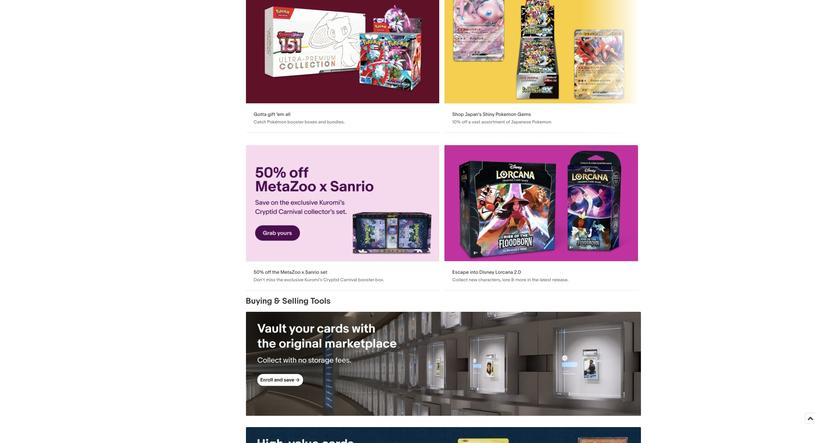 Task type: describe. For each thing, give the bounding box(es) containing it.
exclusive
[[284, 278, 303, 283]]

new
[[469, 278, 477, 283]]

0 vertical spatial pokemon
[[496, 112, 516, 118]]

don't
[[254, 278, 265, 283]]

the right miss
[[276, 278, 283, 283]]

none text field vault image
[[246, 312, 641, 417]]

lore
[[502, 278, 510, 283]]

gift
[[268, 112, 275, 118]]

off inside 50% off the metazoo x sanrio set don't miss the exclusive kuromi's cryptid carnival booster box.
[[265, 270, 271, 276]]

high-value cards are now authenticated. learn more here. image
[[246, 428, 641, 444]]

all
[[285, 112, 290, 118]]

shiny
[[483, 112, 495, 118]]

japanese
[[511, 120, 531, 125]]

10%
[[452, 120, 461, 125]]

gotta
[[254, 112, 267, 118]]

box.
[[375, 278, 384, 283]]

the up miss
[[272, 270, 279, 276]]

sanrio
[[305, 270, 319, 276]]

miss
[[266, 278, 275, 283]]

latest
[[540, 278, 551, 283]]

booster inside 50% off the metazoo x sanrio set don't miss the exclusive kuromi's cryptid carnival booster box.
[[358, 278, 374, 283]]

in
[[527, 278, 531, 283]]

characters,
[[478, 278, 501, 283]]

carnival
[[340, 278, 357, 283]]

shop japan's shiny pokemon gems 10% off a vast assortment of japanese pokemon
[[452, 112, 551, 125]]

and
[[318, 120, 326, 125]]

metazoo
[[280, 270, 301, 276]]

selling
[[282, 297, 309, 307]]

kuromi's
[[304, 278, 322, 283]]

gotta gift 'em all catch pokémon booster boxes and bundles.
[[254, 112, 345, 125]]

assortment
[[481, 120, 505, 125]]



Task type: vqa. For each thing, say whether or not it's contained in the screenshot.
the on to the top
no



Task type: locate. For each thing, give the bounding box(es) containing it.
boxes
[[305, 120, 317, 125]]

escape into disney lorcana 2.0 collect new characters, lore & more in the latest release.
[[452, 270, 569, 283]]

of
[[506, 120, 510, 125]]

None text field
[[445, 0, 638, 133], [246, 312, 641, 417], [246, 428, 641, 444], [445, 0, 638, 133]]

off up miss
[[265, 270, 271, 276]]

1 horizontal spatial pokemon
[[532, 120, 551, 125]]

cryptid
[[323, 278, 339, 283]]

the inside escape into disney lorcana 2.0 collect new characters, lore & more in the latest release.
[[532, 278, 539, 283]]

1 vertical spatial &
[[274, 297, 280, 307]]

tools
[[310, 297, 331, 307]]

50% off the metazoo x sanrio set don't miss the exclusive kuromi's cryptid carnival booster box.
[[254, 270, 384, 283]]

booster
[[287, 120, 304, 125], [358, 278, 374, 283]]

gems
[[517, 112, 531, 118]]

off left a
[[462, 120, 467, 125]]

0 vertical spatial &
[[511, 278, 515, 283]]

50%
[[254, 270, 264, 276]]

a
[[468, 120, 471, 125]]

0 horizontal spatial pokemon
[[496, 112, 516, 118]]

1 horizontal spatial &
[[511, 278, 515, 283]]

off inside shop japan's shiny pokemon gems 10% off a vast assortment of japanese pokemon
[[462, 120, 467, 125]]

booster left box. in the bottom left of the page
[[358, 278, 374, 283]]

'em
[[276, 112, 284, 118]]

catch
[[254, 120, 266, 125]]

lorcana
[[495, 270, 513, 276]]

buying
[[246, 297, 272, 307]]

0 horizontal spatial &
[[274, 297, 280, 307]]

bundles.
[[327, 120, 345, 125]]

buying & selling tools
[[246, 297, 331, 307]]

1 horizontal spatial off
[[462, 120, 467, 125]]

japan's
[[465, 112, 482, 118]]

pokemon right japanese
[[532, 120, 551, 125]]

the
[[272, 270, 279, 276], [276, 278, 283, 283], [532, 278, 539, 283]]

escape
[[452, 270, 469, 276]]

vault image image
[[246, 312, 641, 416]]

booster down all
[[287, 120, 304, 125]]

pokemon
[[496, 112, 516, 118], [532, 120, 551, 125]]

release.
[[552, 278, 569, 283]]

vast
[[472, 120, 480, 125]]

booster inside gotta gift 'em all catch pokémon booster boxes and bundles.
[[287, 120, 304, 125]]

&
[[511, 278, 515, 283], [274, 297, 280, 307]]

& inside escape into disney lorcana 2.0 collect new characters, lore & more in the latest release.
[[511, 278, 515, 283]]

0 vertical spatial off
[[462, 120, 467, 125]]

more
[[516, 278, 526, 283]]

collect
[[452, 278, 468, 283]]

x
[[302, 270, 304, 276]]

1 horizontal spatial booster
[[358, 278, 374, 283]]

off
[[462, 120, 467, 125], [265, 270, 271, 276]]

shop
[[452, 112, 464, 118]]

& right buying
[[274, 297, 280, 307]]

1 vertical spatial pokemon
[[532, 120, 551, 125]]

into
[[470, 270, 478, 276]]

the right in
[[532, 278, 539, 283]]

1 vertical spatial booster
[[358, 278, 374, 283]]

0 horizontal spatial off
[[265, 270, 271, 276]]

set
[[320, 270, 327, 276]]

& right the 'lore' on the bottom right of page
[[511, 278, 515, 283]]

2.0
[[514, 270, 521, 276]]

pokemon up of
[[496, 112, 516, 118]]

0 horizontal spatial booster
[[287, 120, 304, 125]]

disney
[[479, 270, 494, 276]]

0 vertical spatial booster
[[287, 120, 304, 125]]

None text field
[[246, 0, 439, 133], [246, 146, 439, 291], [445, 146, 638, 291], [246, 0, 439, 133], [246, 146, 439, 291], [445, 146, 638, 291]]

none text field high-value cards are now authenticated. learn more here.
[[246, 428, 641, 444]]

pokémon
[[267, 120, 286, 125]]

1 vertical spatial off
[[265, 270, 271, 276]]



